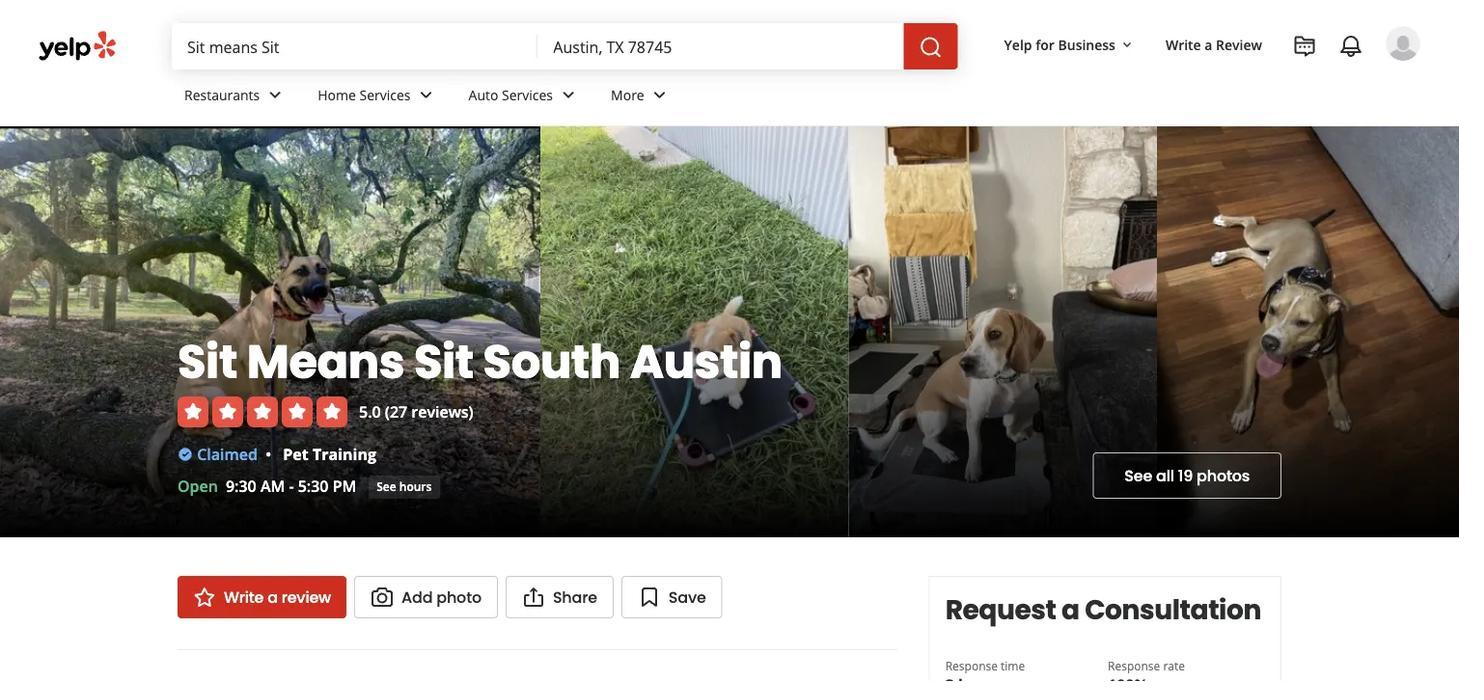 Task type: describe. For each thing, give the bounding box(es) containing it.
a for consultation
[[1062, 591, 1080, 629]]

claimed
[[197, 444, 258, 465]]

24 camera v2 image
[[371, 586, 394, 609]]

a for review
[[267, 586, 278, 608]]

all
[[1156, 465, 1174, 487]]

5:30
[[298, 476, 329, 497]]

notifications image
[[1340, 35, 1363, 58]]

Near text field
[[553, 36, 888, 57]]

am
[[260, 476, 285, 497]]

yelp for business button
[[997, 27, 1143, 62]]

photo of sit means sit south austin - austin, tx, us. toby juan kenobi image
[[1157, 126, 1459, 538]]

austin
[[630, 329, 782, 394]]

see hours
[[377, 479, 432, 495]]

write a review
[[224, 586, 331, 608]]

save button
[[621, 576, 722, 619]]

5.0
[[359, 401, 381, 422]]

home
[[318, 85, 356, 104]]

yelp
[[1004, 35, 1032, 54]]

share button
[[506, 576, 614, 619]]

pm
[[333, 476, 356, 497]]

photo of sit means sit south austin - austin, tx, us. place! image
[[849, 126, 1157, 538]]

consultation
[[1085, 591, 1261, 629]]

photo of sit means sit south austin - austin, tx, us. field trip to the park!! image
[[0, 126, 540, 538]]

add photo link
[[354, 576, 498, 619]]

response rate
[[1108, 658, 1185, 674]]

response for response time
[[945, 658, 998, 674]]

south
[[483, 329, 620, 394]]

pet
[[283, 444, 309, 465]]

add
[[402, 586, 433, 608]]

open
[[178, 476, 218, 497]]

add photo
[[402, 586, 481, 608]]

restaurants
[[184, 85, 260, 104]]

pet training
[[283, 444, 376, 465]]

1 sit from the left
[[178, 329, 237, 394]]

-
[[289, 476, 294, 497]]

photo
[[436, 586, 481, 608]]

services for auto services
[[502, 85, 553, 104]]

request a consultation
[[945, 591, 1261, 629]]

review
[[282, 586, 331, 608]]

auto services link
[[453, 69, 595, 125]]

training
[[313, 444, 376, 465]]

5 star rating image
[[178, 397, 347, 428]]

24 chevron down v2 image
[[648, 83, 671, 107]]

services for home services
[[360, 85, 411, 104]]

save
[[669, 586, 706, 608]]

16 chevron down v2 image
[[1119, 37, 1135, 53]]

19
[[1178, 465, 1193, 487]]



Task type: locate. For each thing, give the bounding box(es) containing it.
1 24 chevron down v2 image from the left
[[264, 83, 287, 107]]

write right 24 star v2 image
[[224, 586, 264, 608]]

0 horizontal spatial a
[[267, 586, 278, 608]]

see left hours
[[377, 479, 396, 495]]

means
[[247, 329, 404, 394]]

24 chevron down v2 image for restaurants
[[264, 83, 287, 107]]

1 horizontal spatial a
[[1062, 591, 1080, 629]]

services right auto
[[502, 85, 553, 104]]

16 claim filled v2 image
[[178, 447, 193, 462]]

0 vertical spatial write
[[1166, 35, 1201, 54]]

see hours link
[[368, 476, 440, 499]]

1 horizontal spatial response
[[1108, 658, 1160, 674]]

home services
[[318, 85, 411, 104]]

24 chevron down v2 image for home services
[[415, 83, 438, 107]]

business
[[1058, 35, 1116, 54]]

5.0 (27 reviews)
[[359, 401, 473, 422]]

pet training link
[[283, 444, 376, 465]]

1 response from the left
[[945, 658, 998, 674]]

write left review
[[1166, 35, 1201, 54]]

auto services
[[469, 85, 553, 104]]

0 horizontal spatial services
[[360, 85, 411, 104]]

24 save outline v2 image
[[638, 586, 661, 609]]

write a review link
[[1158, 27, 1270, 62]]

more
[[611, 85, 644, 104]]

1 horizontal spatial see
[[1125, 465, 1152, 487]]

response time
[[945, 658, 1025, 674]]

see left all at the right of the page
[[1125, 465, 1152, 487]]

time
[[1001, 658, 1025, 674]]

write for write a review
[[1166, 35, 1201, 54]]

see
[[1125, 465, 1152, 487], [377, 479, 396, 495]]

a right "request"
[[1062, 591, 1080, 629]]

review
[[1216, 35, 1262, 54]]

write a review
[[1166, 35, 1262, 54]]

response
[[945, 658, 998, 674], [1108, 658, 1160, 674]]

1 services from the left
[[360, 85, 411, 104]]

(27 reviews) link
[[385, 401, 473, 422]]

response for response rate
[[1108, 658, 1160, 674]]

services
[[360, 85, 411, 104], [502, 85, 553, 104]]

Find text field
[[187, 36, 522, 57]]

2 horizontal spatial a
[[1205, 35, 1213, 54]]

photos
[[1197, 465, 1250, 487]]

user actions element
[[989, 24, 1448, 143]]

24 chevron down v2 image right auto services
[[557, 83, 580, 107]]

sit up reviews)
[[414, 329, 474, 394]]

(27
[[385, 401, 407, 422]]

a left the review
[[267, 586, 278, 608]]

2 services from the left
[[502, 85, 553, 104]]

see for see hours
[[377, 479, 396, 495]]

projects image
[[1293, 35, 1316, 58]]

None search field
[[172, 23, 962, 69]]

sit
[[178, 329, 237, 394], [414, 329, 474, 394]]

request
[[945, 591, 1056, 629]]

1 horizontal spatial write
[[1166, 35, 1201, 54]]

2 response from the left
[[1108, 658, 1160, 674]]

write
[[1166, 35, 1201, 54], [224, 586, 264, 608]]

none field up 24 chevron down v2 image
[[553, 36, 888, 57]]

response left time
[[945, 658, 998, 674]]

home services link
[[302, 69, 453, 125]]

9:30
[[226, 476, 256, 497]]

1 horizontal spatial none field
[[553, 36, 888, 57]]

24 chevron down v2 image inside 'auto services' link
[[557, 83, 580, 107]]

a for review
[[1205, 35, 1213, 54]]

none field find
[[187, 36, 522, 57]]

1 horizontal spatial services
[[502, 85, 553, 104]]

1 vertical spatial write
[[224, 586, 264, 608]]

hours
[[399, 479, 432, 495]]

search image
[[919, 36, 942, 59]]

24 chevron down v2 image right 'restaurants'
[[264, 83, 287, 107]]

24 chevron down v2 image for auto services
[[557, 83, 580, 107]]

1 horizontal spatial sit
[[414, 329, 474, 394]]

more link
[[595, 69, 687, 125]]

0 horizontal spatial sit
[[178, 329, 237, 394]]

sit means sit south austin
[[178, 329, 782, 394]]

24 chevron down v2 image inside home services link
[[415, 83, 438, 107]]

sit up 5 star rating image
[[178, 329, 237, 394]]

write for write a review
[[224, 586, 264, 608]]

none field up home services
[[187, 36, 522, 57]]

photo of sit means sit south austin - austin, tx, us. terry in "place!" image
[[540, 126, 849, 538]]

restaurants link
[[169, 69, 302, 125]]

none field near
[[553, 36, 888, 57]]

rate
[[1163, 658, 1185, 674]]

write inside user actions element
[[1166, 35, 1201, 54]]

business categories element
[[169, 69, 1421, 125]]

for
[[1036, 35, 1055, 54]]

see for see all 19 photos
[[1125, 465, 1152, 487]]

see all 19 photos link
[[1093, 453, 1282, 499]]

a
[[1205, 35, 1213, 54], [267, 586, 278, 608], [1062, 591, 1080, 629]]

0 horizontal spatial see
[[377, 479, 396, 495]]

services offered element
[[178, 649, 898, 682]]

0 horizontal spatial none field
[[187, 36, 522, 57]]

2 sit from the left
[[414, 329, 474, 394]]

24 chevron down v2 image
[[264, 83, 287, 107], [415, 83, 438, 107], [557, 83, 580, 107]]

open 9:30 am - 5:30 pm
[[178, 476, 356, 497]]

ruby a. image
[[1386, 26, 1421, 61]]

write a review link
[[178, 576, 347, 619]]

1 none field from the left
[[187, 36, 522, 57]]

2 horizontal spatial 24 chevron down v2 image
[[557, 83, 580, 107]]

24 chevron down v2 image left auto
[[415, 83, 438, 107]]

3 24 chevron down v2 image from the left
[[557, 83, 580, 107]]

response left rate
[[1108, 658, 1160, 674]]

0 horizontal spatial response
[[945, 658, 998, 674]]

see all 19 photos
[[1125, 465, 1250, 487]]

0 horizontal spatial 24 chevron down v2 image
[[264, 83, 287, 107]]

yelp for business
[[1004, 35, 1116, 54]]

None field
[[187, 36, 522, 57], [553, 36, 888, 57]]

2 none field from the left
[[553, 36, 888, 57]]

auto
[[469, 85, 498, 104]]

services right home
[[360, 85, 411, 104]]

reviews)
[[411, 401, 473, 422]]

2 24 chevron down v2 image from the left
[[415, 83, 438, 107]]

a left review
[[1205, 35, 1213, 54]]

0 horizontal spatial write
[[224, 586, 264, 608]]

24 chevron down v2 image inside restaurants link
[[264, 83, 287, 107]]

share
[[553, 586, 597, 608]]

24 star v2 image
[[193, 586, 216, 609]]

24 share v2 image
[[522, 586, 545, 609]]

1 horizontal spatial 24 chevron down v2 image
[[415, 83, 438, 107]]



Task type: vqa. For each thing, say whether or not it's contained in the screenshot.
Services
yes



